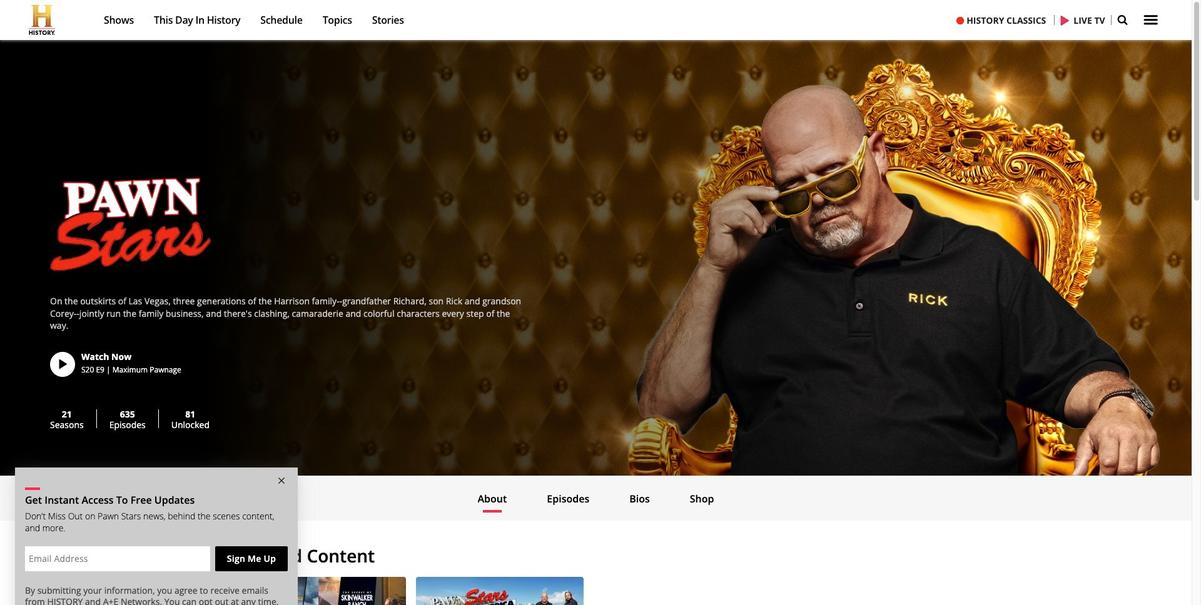 Task type: locate. For each thing, give the bounding box(es) containing it.
pawn stars image
[[0, 40, 1193, 476], [50, 178, 212, 272]]

None submit
[[215, 547, 288, 572]]



Task type: vqa. For each thing, say whether or not it's contained in the screenshot.
"Email Address to subscribe to Get Instant Access to Free Updates updates" "email field"
yes



Task type: describe. For each thing, give the bounding box(es) containing it.
Email Address to subscribe to Get Instant Access to Free Updates updates email field
[[25, 547, 210, 572]]

close newsletter pop-up window image
[[279, 478, 285, 485]]



